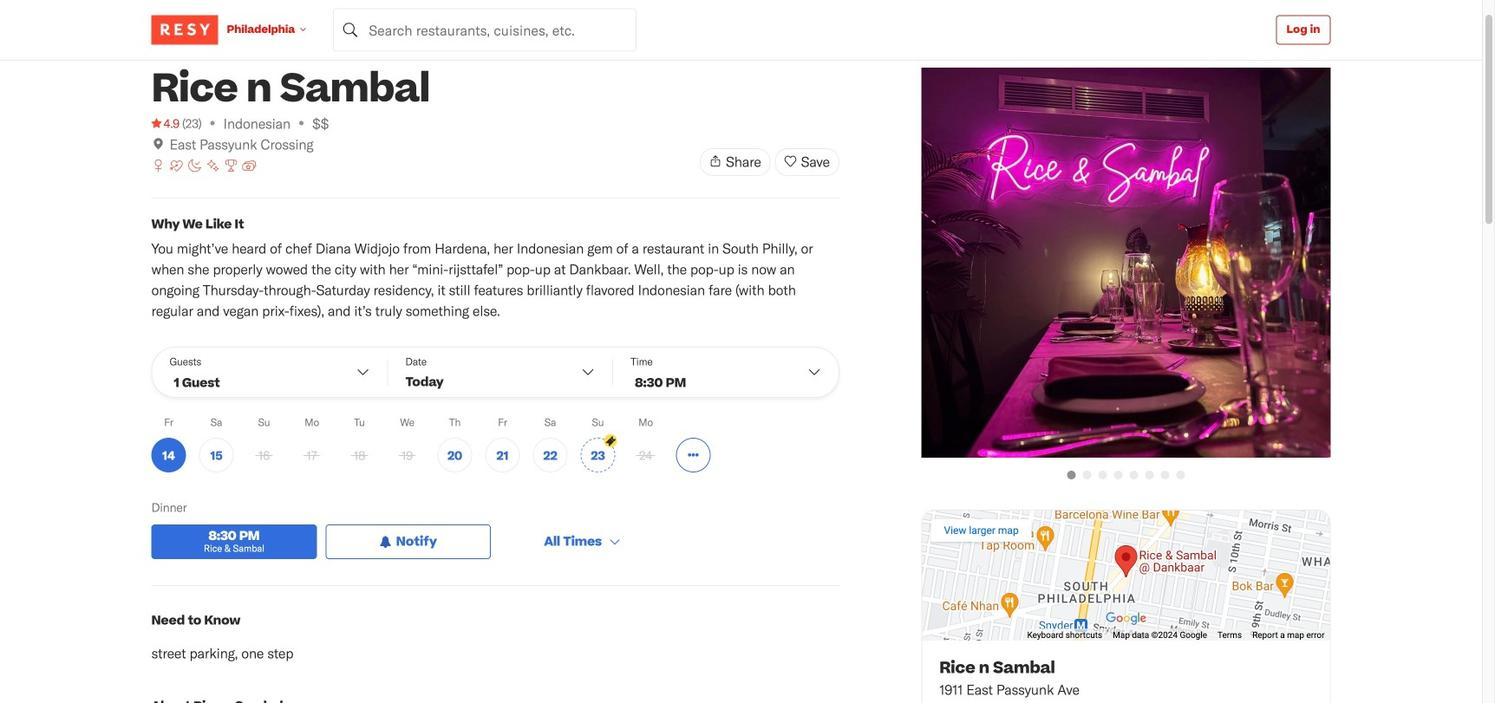 Task type: describe. For each thing, give the bounding box(es) containing it.
june 23, 2024. has event. image
[[604, 435, 617, 448]]

4.9 out of 5 stars image
[[151, 115, 180, 132]]

Search restaurants, cuisines, etc. text field
[[333, 8, 637, 52]]



Task type: vqa. For each thing, say whether or not it's contained in the screenshot.
Password password field on the top of page
no



Task type: locate. For each thing, give the bounding box(es) containing it.
None field
[[333, 8, 637, 52]]



